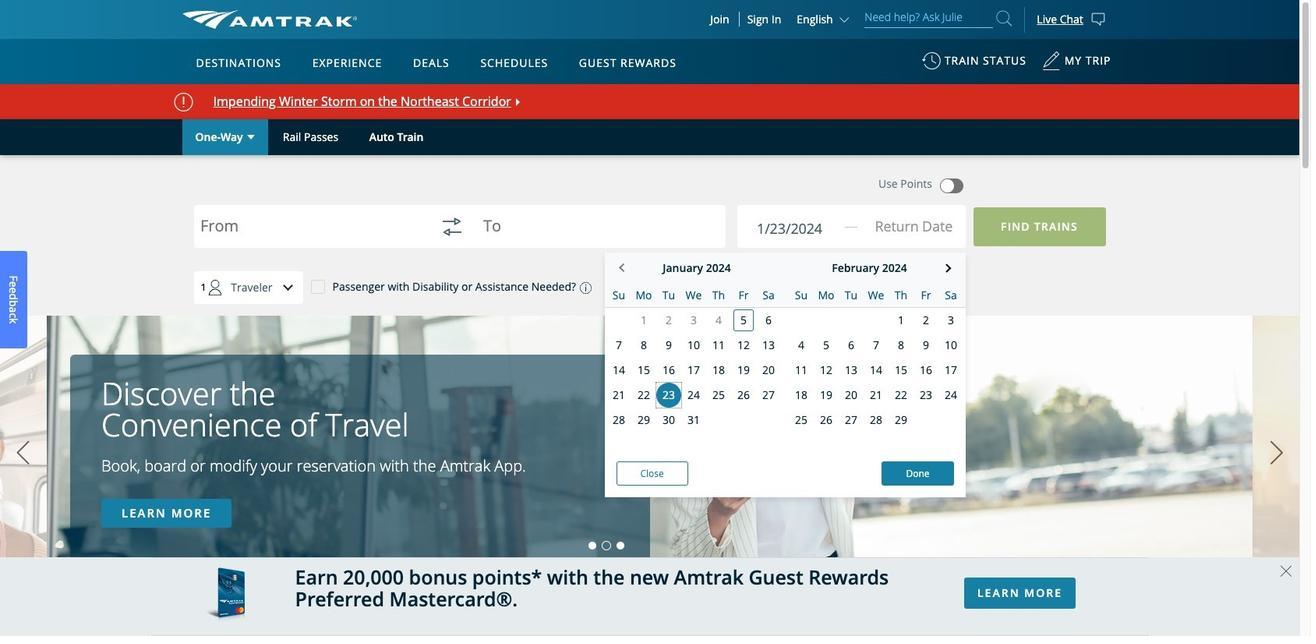 Task type: vqa. For each thing, say whether or not it's contained in the screenshot.
Travel
no



Task type: locate. For each thing, give the bounding box(es) containing it.
1 grid from the left
[[605, 284, 781, 460]]

wednesday, january 3, 2024 cell
[[682, 308, 707, 333]]

banner
[[0, 0, 1300, 360]]

11 column header from the left
[[864, 284, 889, 307]]

Please enter your search item search field
[[865, 8, 994, 28]]

application
[[240, 130, 614, 349]]

search icon image
[[997, 8, 1013, 29]]

tuesday, january 2, 2024 cell
[[657, 308, 682, 333]]

tuesday, january 23, 2024 cell
[[657, 383, 682, 408]]

4 column header from the left
[[682, 284, 707, 307]]

amtrak image
[[182, 10, 357, 29]]

monday, january 1, 2024 cell
[[632, 308, 657, 333]]

slide 2 tab
[[603, 542, 611, 550]]

previous image
[[11, 434, 35, 473]]

more information about accessible travel requests. image
[[576, 282, 592, 294]]

7 column header from the left
[[757, 284, 781, 307]]

3 column header from the left
[[657, 284, 682, 307]]

grid
[[605, 284, 781, 460], [781, 284, 966, 460]]

None field
[[200, 208, 421, 259], [483, 208, 704, 259], [753, 209, 861, 248], [753, 209, 861, 248]]

switch departure and arrival stations. image
[[433, 208, 471, 246]]

12 column header from the left
[[889, 284, 914, 307]]

None checkbox
[[311, 279, 325, 293]]

8 column header from the left
[[789, 284, 814, 307]]

passenger image
[[200, 272, 231, 303]]

column header
[[607, 284, 632, 307], [632, 284, 657, 307], [657, 284, 682, 307], [682, 284, 707, 307], [707, 284, 732, 307], [732, 284, 757, 307], [757, 284, 781, 307], [789, 284, 814, 307], [814, 284, 839, 307], [839, 284, 864, 307], [864, 284, 889, 307], [889, 284, 914, 307], [914, 284, 939, 307], [939, 284, 964, 307]]

row
[[605, 284, 781, 308], [781, 284, 966, 308], [605, 308, 781, 333], [781, 308, 966, 333], [605, 333, 781, 358], [781, 333, 966, 358], [605, 358, 781, 383], [781, 358, 966, 383], [605, 383, 781, 408], [781, 383, 966, 408], [605, 408, 781, 433], [781, 408, 966, 433], [605, 433, 781, 460], [781, 433, 966, 460]]

1 column header from the left
[[607, 284, 632, 307]]



Task type: describe. For each thing, give the bounding box(es) containing it.
next image
[[1266, 434, 1289, 473]]

13 column header from the left
[[914, 284, 939, 307]]

plus icon image
[[746, 280, 760, 294]]

select caret image
[[247, 135, 255, 139]]

slide 3 tab
[[617, 542, 625, 550]]

5 column header from the left
[[707, 284, 732, 307]]

2 column header from the left
[[632, 284, 657, 307]]

9 column header from the left
[[814, 284, 839, 307]]

2 grid from the left
[[781, 284, 966, 460]]

none field from
[[200, 208, 421, 259]]

To text field
[[483, 218, 704, 239]]

none field to
[[483, 208, 704, 259]]

From text field
[[200, 218, 421, 239]]

thursday, january 4, 2024 cell
[[707, 308, 732, 333]]

next month image
[[943, 264, 952, 272]]

slide 1 tab
[[589, 542, 597, 550]]

click to add the number travelers and discount types image
[[273, 272, 304, 303]]

10 column header from the left
[[839, 284, 864, 307]]

choose a slide to display tab list
[[0, 542, 628, 550]]

14 column header from the left
[[939, 284, 964, 307]]

regions map image
[[240, 130, 614, 349]]

6 column header from the left
[[732, 284, 757, 307]]

amtrak guest rewards preferred mastercard image
[[206, 568, 245, 626]]



